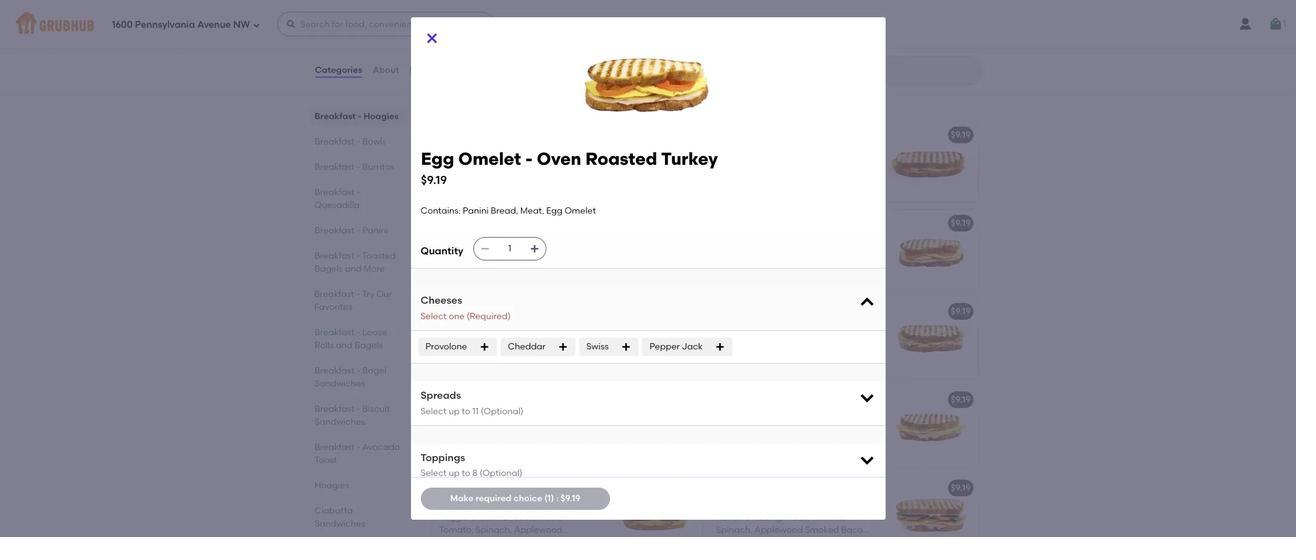 Task type: describe. For each thing, give the bounding box(es) containing it.
breakfast for breakfast - burritos
[[314, 162, 354, 173]]

contains: panini bread, meat, egg omelet for egg omelet - oven roasted turkey "image"
[[439, 324, 581, 347]]

and inside breakfast - loose rolls and bagels
[[336, 341, 352, 351]]

one
[[449, 311, 465, 322]]

turkey inside contains: fresh salsa, egg omelet, tortilla, oven roasted turkey
[[533, 27, 560, 38]]

cheddar,
[[482, 501, 521, 511]]

$9.19 for egg omelet - sausage patty image
[[951, 306, 971, 317]]

chipotle
[[543, 395, 580, 405]]

loose
[[362, 328, 387, 338]]

bread, inside contains: pepper jack, panini bread, applewood smoked bacon, jalapenos, egg omelet
[[844, 412, 872, 423]]

about button
[[372, 48, 400, 93]]

favorites
[[314, 302, 352, 313]]

swiss
[[587, 342, 609, 352]]

1
[[1284, 18, 1287, 29]]

bread, inside contains: pepper jack, panini bread, creamy chipotle, applewood smoked bacon, salsa, egg omelet
[[567, 412, 595, 423]]

and inside breakfast - toasted bagels and more
[[345, 264, 361, 275]]

breakfast for breakfast - bagel sandwiches
[[314, 366, 354, 377]]

1 button
[[1269, 13, 1287, 35]]

nw
[[233, 19, 250, 30]]

egg omelet - egg image
[[886, 122, 979, 202]]

tortilla,
[[439, 27, 470, 38]]

omelet, for contains: fresh salsa, egg omelet, tortilla, oven roasted turkey
[[551, 15, 585, 25]]

contains: inside contains: pepper jack, panini bread, creamy chipotle, applewood smoked bacon, salsa, egg omelet
[[439, 412, 479, 423]]

egg omelet - oven roasted turkey image
[[609, 298, 702, 379]]

make required choice (1) : $9.19
[[450, 494, 581, 504]]

smoked inside contains: provolone, panini bread, ranch dressing, meat, tomato, spinach, applewood smoked baco
[[805, 526, 839, 536]]

select for cheeses
[[421, 311, 447, 322]]

roasted for egg omelet - oven roasted turkey
[[521, 306, 557, 317]]

breakfast - burritos
[[314, 162, 394, 173]]

8
[[473, 469, 478, 479]]

breakfast - loose rolls and bagels tab
[[314, 326, 401, 352]]

1600
[[112, 19, 133, 30]]

cali for cheesy
[[497, 483, 514, 494]]

breakfast - loose rolls and bagels
[[314, 328, 387, 351]]

svg image for 1600 pennsylvania avenue nw
[[253, 21, 260, 29]]

biscuit
[[362, 404, 390, 415]]

reviews
[[410, 65, 444, 75]]

egg inside contains: pepper jack, panini bread, creamy chipotle, applewood smoked bacon, salsa, egg omelet
[[534, 437, 550, 448]]

jack
[[682, 342, 703, 352]]

breakfast - quesadilla
[[314, 187, 360, 211]]

roasted for egg omelet - oven roasted turkey $9.19
[[585, 148, 657, 169]]

spinach, inside contains: provolone, panini bread, ranch dressing, meat, tomato, spinach, applewood smoked baco
[[716, 526, 753, 536]]

pepper for contains: pepper jack, panini bread, applewood smoked bacon, jalapenos, egg omelet
[[759, 412, 789, 423]]

egg inside egg omelet - oven roasted turkey $9.19
[[421, 148, 454, 169]]

patty
[[755, 336, 777, 347]]

omelet, for contains: panini bread, egg omelet, sausage patty
[[834, 324, 868, 334]]

make
[[450, 494, 474, 504]]

- inside breakfast - biscuit sandwiches
[[356, 404, 360, 415]]

categories button
[[314, 48, 363, 93]]

cheesy
[[539, 483, 571, 494]]

contains: panini bread, egg omelet
[[716, 147, 866, 158]]

breakfast - bowls tab
[[314, 135, 401, 148]]

meat, inside the contains: cheddar, panini bread, veggie cream cheese, meat, tomato, spinach, applewo
[[538, 513, 562, 524]]

svg image inside 1 button
[[1269, 17, 1284, 32]]

bread, inside the contains: cheddar, panini bread, veggie cream cheese, meat, tomato, spinach, applewo
[[551, 501, 578, 511]]

panini inside contains: pepper jack, panini bread, applewood smoked bacon, jalapenos, egg omelet
[[816, 412, 842, 423]]

salsa, inside contains: fresh salsa, egg omelet, tortilla, oven roasted turkey
[[506, 15, 531, 25]]

oven for egg omelet - oven roasted turkey $9.19
[[537, 148, 581, 169]]

1 horizontal spatial pepper
[[650, 342, 680, 352]]

egg omelet - spicy turkey & egg image
[[609, 0, 702, 70]]

ciabatta sandwiches
[[314, 506, 365, 530]]

creamy
[[439, 425, 473, 435]]

breakfast - bagel sandwiches tab
[[314, 365, 401, 391]]

dressing,
[[745, 513, 784, 524]]

contains: cheddar, panini bread, veggie cream cheese, meat, tomato, spinach, applewo
[[439, 501, 578, 538]]

categories
[[315, 65, 362, 75]]

omelet inside contains: pepper jack, panini bread, applewood smoked bacon, jalapenos, egg omelet
[[783, 437, 815, 448]]

smoked inside contains: panini bread, applewood smoked bacon, egg omelet
[[439, 160, 473, 170]]

egg omelet - oven roasted turkey
[[439, 306, 586, 317]]

(1)
[[545, 494, 554, 504]]

contains: panini bread, applewood smoked bacon, egg omelet
[[439, 147, 587, 170]]

meat, up input item quantity number field
[[521, 206, 544, 216]]

bacon, inside contains: pepper jack, panini bread, creamy chipotle, applewood smoked bacon, salsa, egg omelet
[[476, 437, 505, 448]]

cream
[[470, 513, 500, 524]]

bagel
[[362, 366, 386, 377]]

chipotle,
[[475, 425, 513, 435]]

up for toppings
[[449, 469, 460, 479]]

to for spreads
[[462, 407, 471, 417]]

more
[[363, 264, 385, 275]]

breakfast - hoagies
[[314, 111, 399, 122]]

spreads select up to 11 (optional)
[[421, 390, 524, 417]]

svg image for pepper jack
[[715, 343, 725, 352]]

our
[[377, 289, 392, 300]]

rolls
[[314, 341, 334, 351]]

bread, inside contains: panini bread, applewood smoked bacon, egg omelet
[[509, 147, 537, 158]]

contains: fresh salsa, egg omelet, tortilla, oven roasted turkey
[[439, 15, 585, 38]]

svg image for cheddar
[[558, 343, 568, 352]]

breakfast - toasted bagels and more
[[314, 251, 396, 275]]

ciabatta
[[314, 506, 353, 517]]

turkey for egg omelet - oven roasted turkey
[[559, 306, 586, 317]]

applewood inside contains: provolone, panini bread, ranch dressing, meat, tomato, spinach, applewood smoked baco
[[755, 526, 803, 536]]

roasted inside contains: fresh salsa, egg omelet, tortilla, oven roasted turkey
[[496, 27, 531, 38]]

contains: inside contains: panini bread, applewood smoked bacon, egg omelet
[[439, 147, 479, 158]]

- inside breakfast - toasted bagels and more
[[356, 251, 360, 262]]

panini inside contains: panini bread, applewood smoked bacon, egg omelet
[[482, 147, 507, 158]]

pepper jack
[[650, 342, 703, 352]]

try
[[362, 289, 374, 300]]

hoagies inside tab
[[314, 481, 349, 492]]

avenue
[[197, 19, 231, 30]]

contains: panini bread, meat, egg omelet button
[[432, 210, 702, 290]]

spinach, inside the contains: cheddar, panini bread, veggie cream cheese, meat, tomato, spinach, applewo
[[476, 526, 512, 536]]

breakfast for breakfast - bowls
[[314, 137, 354, 147]]

panini inside contains: provolone, panini bread, ranch dressing, meat, tomato, spinach, applewood smoked baco
[[804, 501, 830, 511]]

3 sandwiches from the top
[[314, 519, 365, 530]]

breakfast - try our favorites
[[314, 289, 392, 313]]

breakfast - quesadilla tab
[[314, 186, 401, 212]]

jack, for applewood
[[514, 412, 537, 423]]

avocado
[[362, 443, 400, 453]]

egg omelet - southwest chipotle bacon
[[439, 395, 609, 405]]

bread, inside contains: panini bread, egg omelet, sausage patty
[[787, 324, 814, 334]]

turkey for egg omelet - cali style turkey and bacon ranch
[[816, 483, 844, 494]]

panini inside contains: panini bread, egg omelet, sausage patty
[[759, 324, 784, 334]]

panini inside contains: pepper jack, panini bread, creamy chipotle, applewood smoked bacon, salsa, egg omelet
[[539, 412, 565, 423]]

ranch inside contains: provolone, panini bread, ranch dressing, meat, tomato, spinach, applewood smoked baco
[[716, 513, 743, 524]]

contains: panini bread, applewood smoked bacon, egg omelet button
[[432, 122, 702, 202]]

about
[[373, 65, 399, 75]]

contains: inside the contains: cheddar, panini bread, veggie cream cheese, meat, tomato, spinach, applewo
[[439, 501, 479, 511]]

provolone,
[[759, 501, 802, 511]]

contains: pepper jack, panini bread, creamy chipotle, applewood smoked bacon, salsa, egg omelet
[[439, 412, 595, 448]]

breakfast - biscuit sandwiches
[[314, 404, 390, 428]]

omelet inside egg omelet - oven roasted turkey $9.19
[[458, 148, 521, 169]]

toast
[[314, 456, 337, 466]]

contains: inside contains: fresh salsa, egg omelet, tortilla, oven roasted turkey
[[439, 15, 479, 25]]

egg omelet - honey smoked turkey image
[[886, 210, 979, 290]]

0 vertical spatial contains: panini bread, meat, egg omelet
[[421, 206, 596, 216]]

egg omelet - cali style turkey and bacon ranch
[[716, 483, 921, 494]]

burritos
[[362, 162, 394, 173]]

southwest
[[497, 395, 541, 405]]

egg inside contains: panini bread, applewood smoked bacon, egg omelet
[[507, 160, 523, 170]]

sausage
[[716, 336, 753, 347]]

turkey for egg omelet - oven roasted turkey $9.19
[[661, 148, 718, 169]]

egg omelet - spicy bacon image
[[886, 387, 979, 467]]

breakfast - bagel sandwiches
[[314, 366, 386, 390]]

breakfast for breakfast - try our favorites
[[314, 289, 354, 300]]

$9.19 for egg omelet - egg image
[[951, 130, 971, 140]]

veggie
[[439, 513, 468, 524]]

contains: panini bread, egg omelet, sausage patty
[[716, 324, 868, 347]]

cheddar
[[508, 342, 546, 352]]



Task type: vqa. For each thing, say whether or not it's contained in the screenshot.
third the Select
yes



Task type: locate. For each thing, give the bounding box(es) containing it.
bacon, inside contains: panini bread, applewood smoked bacon, egg omelet
[[476, 160, 505, 170]]

0 horizontal spatial oven
[[472, 27, 494, 38]]

3 select from the top
[[421, 469, 447, 479]]

2 jack, from the left
[[791, 412, 814, 423]]

bagels inside breakfast - toasted bagels and more
[[314, 264, 343, 275]]

- inside breakfast - try our favorites
[[356, 289, 360, 300]]

breakfast down breakfast - panini
[[314, 251, 354, 262]]

1 up from the top
[[449, 407, 460, 417]]

pepper inside contains: pepper jack, panini bread, creamy chipotle, applewood smoked bacon, salsa, egg omelet
[[482, 412, 512, 423]]

2 style from the left
[[793, 483, 814, 494]]

0 vertical spatial oven
[[472, 27, 494, 38]]

2 sandwiches from the top
[[314, 417, 365, 428]]

applewood inside contains: pepper jack, panini bread, creamy chipotle, applewood smoked bacon, salsa, egg omelet
[[515, 425, 564, 435]]

0 vertical spatial to
[[462, 407, 471, 417]]

breakfast inside breakfast - bagel sandwiches
[[314, 366, 354, 377]]

choice
[[514, 494, 542, 504]]

0 vertical spatial sandwiches
[[314, 379, 365, 390]]

$9.19 for egg omelet - honey smoked turkey image
[[951, 218, 971, 229]]

1 jack, from the left
[[514, 412, 537, 423]]

(optional) inside spreads select up to 11 (optional)
[[481, 407, 524, 417]]

contains: inside contains: provolone, panini bread, ranch dressing, meat, tomato, spinach, applewood smoked baco
[[716, 501, 757, 511]]

meat, inside contains: panini bread, meat, egg omelet 'button'
[[539, 235, 563, 246]]

breakfast - hoagies tab
[[314, 110, 401, 123]]

applewood inside contains: panini bread, applewood smoked bacon, egg omelet
[[539, 147, 587, 158]]

Input item quantity number field
[[496, 238, 524, 260]]

- inside breakfast - avocado toast
[[356, 443, 360, 453]]

0 vertical spatial (optional)
[[481, 407, 524, 417]]

breakfast for breakfast - hoagies
[[314, 111, 356, 122]]

breakfast - panini tab
[[314, 224, 401, 237]]

svg image
[[286, 19, 296, 29], [253, 21, 260, 29], [530, 244, 540, 254], [480, 343, 490, 352], [558, 343, 568, 352], [715, 343, 725, 352]]

jalapenos,
[[716, 437, 763, 448]]

contains: provolone, panini bread, ranch dressing, meat, tomato, spinach, applewood smoked baco
[[716, 501, 871, 538]]

fresh
[[482, 15, 504, 25]]

1600 pennsylvania avenue nw
[[112, 19, 250, 30]]

(optional) for spreads
[[481, 407, 524, 417]]

style for cheesy
[[516, 483, 537, 494]]

egg inside contains: fresh salsa, egg omelet, tortilla, oven roasted turkey
[[533, 15, 549, 25]]

$9.19 for egg omelet - cali style turkey and bacon ranch "image"
[[951, 483, 971, 494]]

1 horizontal spatial tomato,
[[812, 513, 846, 524]]

select down spreads
[[421, 407, 447, 417]]

1 vertical spatial contains: panini bread, meat, egg omelet
[[439, 235, 581, 259]]

1 vertical spatial bagels
[[354, 341, 383, 351]]

breakfast up toast
[[314, 443, 354, 453]]

egg inside contains: panini bread, egg omelet, sausage patty
[[816, 324, 832, 334]]

- inside breakfast - loose rolls and bagels
[[356, 328, 360, 338]]

to inside toppings select up to 8 (optional)
[[462, 469, 471, 479]]

breakfast for breakfast - loose rolls and bagels
[[314, 328, 354, 338]]

salsa, right fresh
[[506, 15, 531, 25]]

applewood
[[539, 147, 587, 158], [515, 425, 564, 435], [716, 425, 765, 435], [755, 526, 803, 536]]

bagels
[[314, 264, 343, 275], [354, 341, 383, 351]]

1 vertical spatial tomato,
[[439, 526, 474, 536]]

sandwiches for bagel
[[314, 379, 365, 390]]

0 vertical spatial omelet,
[[551, 15, 585, 25]]

9 breakfast from the top
[[314, 366, 354, 377]]

bagels inside breakfast - loose rolls and bagels
[[354, 341, 383, 351]]

bowls
[[362, 137, 386, 147]]

breakfast inside breakfast - loose rolls and bagels
[[314, 328, 354, 338]]

2 cali from the left
[[774, 483, 791, 494]]

(optional) for toppings
[[480, 469, 523, 479]]

0 horizontal spatial ranch
[[716, 513, 743, 524]]

1 cali from the left
[[497, 483, 514, 494]]

select
[[421, 311, 447, 322], [421, 407, 447, 417], [421, 469, 447, 479]]

select inside spreads select up to 11 (optional)
[[421, 407, 447, 417]]

breakfast inside breakfast - quesadilla
[[314, 187, 354, 198]]

egg omelet - cali style turkey and bacon ranch image
[[886, 475, 979, 538]]

1 horizontal spatial spinach,
[[716, 526, 753, 536]]

egg omelet - applewood smoked bacon image
[[609, 122, 702, 202]]

0 horizontal spatial omelet,
[[551, 15, 585, 25]]

sandwiches inside breakfast - bagel sandwiches
[[314, 379, 365, 390]]

bread,
[[509, 147, 537, 158], [787, 147, 814, 158], [491, 206, 518, 216], [509, 235, 537, 246], [509, 324, 537, 334], [787, 324, 814, 334], [567, 412, 595, 423], [844, 412, 872, 423], [551, 501, 578, 511], [832, 501, 860, 511]]

1 vertical spatial (optional)
[[480, 469, 523, 479]]

up for spreads
[[449, 407, 460, 417]]

sandwiches up breakfast - biscuit sandwiches
[[314, 379, 365, 390]]

2 vertical spatial contains: panini bread, meat, egg omelet
[[439, 324, 581, 347]]

up
[[449, 407, 460, 417], [449, 469, 460, 479]]

2 vertical spatial sandwiches
[[314, 519, 365, 530]]

(optional) inside toppings select up to 8 (optional)
[[480, 469, 523, 479]]

breakfast inside breakfast - biscuit sandwiches
[[314, 404, 354, 415]]

1 horizontal spatial omelet,
[[834, 324, 868, 334]]

cali up provolone,
[[774, 483, 791, 494]]

breakfast up breakfast - burritos
[[314, 137, 354, 147]]

0 vertical spatial up
[[449, 407, 460, 417]]

breakfast up quesadilla
[[314, 187, 354, 198]]

0 horizontal spatial tomato,
[[439, 526, 474, 536]]

select down cheeses
[[421, 311, 447, 322]]

breakfast up rolls
[[314, 328, 354, 338]]

breakfast - panini
[[314, 226, 388, 236]]

roasted inside egg omelet - oven roasted turkey $9.19
[[585, 148, 657, 169]]

5 breakfast from the top
[[314, 226, 354, 236]]

breakfast down rolls
[[314, 366, 354, 377]]

tomato,
[[812, 513, 846, 524], [439, 526, 474, 536]]

1 vertical spatial bacon,
[[803, 425, 832, 435]]

2 vertical spatial bacon,
[[476, 437, 505, 448]]

pepper left jack
[[650, 342, 680, 352]]

bagels down "loose"
[[354, 341, 383, 351]]

breakfast - biscuit sandwiches tab
[[314, 403, 401, 429]]

jack, inside contains: pepper jack, panini bread, applewood smoked bacon, jalapenos, egg omelet
[[791, 412, 814, 423]]

1 vertical spatial roasted
[[585, 148, 657, 169]]

pepper
[[650, 342, 680, 352], [482, 412, 512, 423], [759, 412, 789, 423]]

ciabatta sandwiches tab
[[314, 505, 401, 531]]

1 horizontal spatial bacon
[[621, 483, 648, 494]]

hoagies tab
[[314, 480, 401, 493]]

0 vertical spatial roasted
[[496, 27, 531, 38]]

breakfast inside breakfast - try our favorites
[[314, 289, 354, 300]]

omelet,
[[551, 15, 585, 25], [834, 324, 868, 334]]

1 style from the left
[[516, 483, 537, 494]]

omelet
[[834, 147, 866, 158], [458, 148, 521, 169], [525, 160, 557, 170], [565, 206, 596, 216], [439, 248, 471, 259], [458, 306, 489, 317], [439, 336, 471, 347], [458, 395, 489, 405], [552, 437, 584, 448], [783, 437, 815, 448], [458, 483, 489, 494], [735, 483, 766, 494]]

egg omelet - cali style cheesy turkey and bacon
[[439, 483, 648, 494]]

1 vertical spatial omelet,
[[834, 324, 868, 334]]

1 vertical spatial up
[[449, 469, 460, 479]]

svg image
[[1269, 17, 1284, 32], [424, 31, 439, 46], [480, 244, 490, 254], [859, 294, 876, 312], [621, 343, 631, 352], [859, 390, 876, 407], [859, 452, 876, 469]]

oven inside contains: fresh salsa, egg omelet, tortilla, oven roasted turkey
[[472, 27, 494, 38]]

6 breakfast from the top
[[314, 251, 354, 262]]

oven for egg omelet - oven roasted turkey
[[497, 306, 519, 317]]

tomato, inside contains: provolone, panini bread, ranch dressing, meat, tomato, spinach, applewood smoked baco
[[812, 513, 846, 524]]

1 select from the top
[[421, 311, 447, 322]]

hoagies up bowls
[[363, 111, 399, 122]]

reviews button
[[409, 48, 445, 93]]

applewood inside contains: pepper jack, panini bread, applewood smoked bacon, jalapenos, egg omelet
[[716, 425, 765, 435]]

tomato, inside the contains: cheddar, panini bread, veggie cream cheese, meat, tomato, spinach, applewo
[[439, 526, 474, 536]]

$9.19 button
[[709, 210, 979, 290]]

pepper for contains: pepper jack, panini bread, creamy chipotle, applewood smoked bacon, salsa, egg omelet
[[482, 412, 512, 423]]

meat, down provolone,
[[786, 513, 810, 524]]

meat, up cheddar at left bottom
[[539, 324, 563, 334]]

pennsylvania
[[135, 19, 195, 30]]

to left the 8
[[462, 469, 471, 479]]

2 to from the top
[[462, 469, 471, 479]]

main navigation navigation
[[0, 0, 1297, 48]]

to inside spreads select up to 11 (optional)
[[462, 407, 471, 417]]

0 vertical spatial ranch
[[894, 483, 921, 494]]

2 up from the top
[[449, 469, 460, 479]]

- inside breakfast - bagel sandwiches
[[356, 366, 360, 377]]

toppings select up to 8 (optional)
[[421, 453, 523, 479]]

2 horizontal spatial bacon
[[865, 483, 892, 494]]

- inside egg omelet - oven roasted turkey $9.19
[[525, 148, 532, 169]]

panini inside contains: panini bread, meat, egg omelet 'button'
[[482, 235, 507, 246]]

1 horizontal spatial ranch
[[894, 483, 921, 494]]

- inside breakfast - quesadilla
[[356, 187, 360, 198]]

1 vertical spatial oven
[[537, 148, 581, 169]]

salsa, down the chipotle,
[[507, 437, 532, 448]]

0 vertical spatial hoagies
[[363, 111, 399, 122]]

panini inside the contains: cheddar, panini bread, veggie cream cheese, meat, tomato, spinach, applewo
[[523, 501, 549, 511]]

(optional) right the 8
[[480, 469, 523, 479]]

0 vertical spatial bacon,
[[476, 160, 505, 170]]

provolone
[[426, 342, 467, 352]]

up up creamy
[[449, 407, 460, 417]]

sandwiches up breakfast - avocado toast
[[314, 417, 365, 428]]

cheeses select one (required)
[[421, 295, 511, 322]]

contains: pepper jack, panini bread, applewood smoked bacon, jalapenos, egg omelet
[[716, 412, 872, 448]]

oven
[[472, 27, 494, 38], [537, 148, 581, 169], [497, 306, 519, 317]]

1 horizontal spatial style
[[793, 483, 814, 494]]

toasted
[[362, 251, 396, 262]]

up inside toppings select up to 8 (optional)
[[449, 469, 460, 479]]

4 breakfast from the top
[[314, 187, 354, 198]]

1 horizontal spatial oven
[[497, 306, 519, 317]]

0 vertical spatial tomato,
[[812, 513, 846, 524]]

1 vertical spatial salsa,
[[507, 437, 532, 448]]

1 sandwiches from the top
[[314, 379, 365, 390]]

contains: inside 'button'
[[439, 235, 479, 246]]

breakfast - bowls
[[314, 137, 386, 147]]

required
[[476, 494, 512, 504]]

1 vertical spatial sandwiches
[[314, 417, 365, 428]]

contains: fresh salsa, egg omelet, tortilla, oven roasted turkey button
[[432, 0, 702, 70]]

meat, right input item quantity number field
[[539, 235, 563, 246]]

bacon
[[582, 395, 609, 405], [621, 483, 648, 494], [865, 483, 892, 494]]

jack, inside contains: pepper jack, panini bread, creamy chipotle, applewood smoked bacon, salsa, egg omelet
[[514, 412, 537, 423]]

2 horizontal spatial pepper
[[759, 412, 789, 423]]

style for turkey
[[793, 483, 814, 494]]

style up provolone,
[[793, 483, 814, 494]]

0 vertical spatial bagels
[[314, 264, 343, 275]]

spinach, down dressing, on the bottom of the page
[[716, 526, 753, 536]]

meat,
[[521, 206, 544, 216], [539, 235, 563, 246], [539, 324, 563, 334], [538, 513, 562, 524], [786, 513, 810, 524]]

0 horizontal spatial hoagies
[[314, 481, 349, 492]]

select down toppings
[[421, 469, 447, 479]]

hoagies inside 'tab'
[[363, 111, 399, 122]]

omelet, inside contains: panini bread, egg omelet, sausage patty
[[834, 324, 868, 334]]

quantity
[[421, 245, 464, 257]]

hoagies up ciabatta
[[314, 481, 349, 492]]

1 vertical spatial to
[[462, 469, 471, 479]]

breakfast up favorites
[[314, 289, 354, 300]]

10 breakfast from the top
[[314, 404, 354, 415]]

(required)
[[467, 311, 511, 322]]

spinach,
[[476, 526, 512, 536], [716, 526, 753, 536]]

select for toppings
[[421, 469, 447, 479]]

:
[[556, 494, 559, 504]]

svg image for provolone
[[480, 343, 490, 352]]

0 horizontal spatial bagels
[[314, 264, 343, 275]]

sandwiches down ciabatta
[[314, 519, 365, 530]]

spreads
[[421, 390, 461, 402]]

pepper up jalapenos,
[[759, 412, 789, 423]]

cali for turkey
[[774, 483, 791, 494]]

2 horizontal spatial oven
[[537, 148, 581, 169]]

roasted
[[496, 27, 531, 38], [585, 148, 657, 169], [521, 306, 557, 317]]

0 horizontal spatial jack,
[[514, 412, 537, 423]]

sandwiches inside breakfast - biscuit sandwiches
[[314, 417, 365, 428]]

0 vertical spatial salsa,
[[506, 15, 531, 25]]

1 horizontal spatial hoagies
[[363, 111, 399, 122]]

egg omelet - sausage patty image
[[886, 298, 979, 379]]

0 horizontal spatial bacon
[[582, 395, 609, 405]]

pepper inside contains: pepper jack, panini bread, applewood smoked bacon, jalapenos, egg omelet
[[759, 412, 789, 423]]

3 breakfast from the top
[[314, 162, 354, 173]]

salsa,
[[506, 15, 531, 25], [507, 437, 532, 448]]

spinach, down the cream
[[476, 526, 512, 536]]

0 vertical spatial select
[[421, 311, 447, 322]]

select for spreads
[[421, 407, 447, 417]]

egg omelet - ham image
[[609, 210, 702, 290]]

0 horizontal spatial pepper
[[482, 412, 512, 423]]

1 vertical spatial ranch
[[716, 513, 743, 524]]

bread, inside contains: provolone, panini bread, ranch dressing, meat, tomato, spinach, applewood smoked baco
[[832, 501, 860, 511]]

breakfast for breakfast - toasted bagels and more
[[314, 251, 354, 262]]

breakfast - burritos tab
[[314, 161, 401, 174]]

toppings
[[421, 453, 465, 464]]

breakfast - try our favorites tab
[[314, 288, 401, 314]]

contains: panini bread, meat, egg omelet for "egg omelet - ham" image
[[439, 235, 581, 259]]

breakfast for breakfast - biscuit sandwiches
[[314, 404, 354, 415]]

jack,
[[514, 412, 537, 423], [791, 412, 814, 423]]

egg inside 'button'
[[565, 235, 581, 246]]

(optional) up the chipotle,
[[481, 407, 524, 417]]

2 vertical spatial oven
[[497, 306, 519, 317]]

ranch
[[894, 483, 921, 494], [716, 513, 743, 524]]

0 horizontal spatial spinach,
[[476, 526, 512, 536]]

panini inside breakfast - panini tab
[[362, 226, 388, 236]]

egg inside contains: pepper jack, panini bread, applewood smoked bacon, jalapenos, egg omelet
[[765, 437, 781, 448]]

sandwiches for biscuit
[[314, 417, 365, 428]]

cali
[[497, 483, 514, 494], [774, 483, 791, 494]]

jack, for bacon,
[[791, 412, 814, 423]]

sandwiches
[[314, 379, 365, 390], [314, 417, 365, 428], [314, 519, 365, 530]]

1 horizontal spatial cali
[[774, 483, 791, 494]]

quesadilla
[[314, 200, 360, 211]]

1 horizontal spatial bagels
[[354, 341, 383, 351]]

meat, down (1)
[[538, 513, 562, 524]]

style up choice
[[516, 483, 537, 494]]

0 horizontal spatial cali
[[497, 483, 514, 494]]

2 vertical spatial select
[[421, 469, 447, 479]]

contains: panini bread, meat, egg omelet inside contains: panini bread, meat, egg omelet 'button'
[[439, 235, 581, 259]]

smoked inside contains: pepper jack, panini bread, applewood smoked bacon, jalapenos, egg omelet
[[767, 425, 801, 435]]

1 breakfast from the top
[[314, 111, 356, 122]]

up down toppings
[[449, 469, 460, 479]]

breakfast inside 'tab'
[[314, 111, 356, 122]]

omelet inside contains: panini bread, applewood smoked bacon, egg omelet
[[525, 160, 557, 170]]

and
[[345, 264, 361, 275], [336, 341, 352, 351], [602, 483, 619, 494], [846, 483, 863, 494]]

contains: inside contains: panini bread, egg omelet, sausage patty
[[716, 324, 757, 334]]

egg omelet - southwest chipotle bacon image
[[609, 387, 702, 467]]

omelet inside contains: pepper jack, panini bread, creamy chipotle, applewood smoked bacon, salsa, egg omelet
[[552, 437, 584, 448]]

breakfast - toasted bagels and more tab
[[314, 250, 401, 276]]

select inside toppings select up to 8 (optional)
[[421, 469, 447, 479]]

$9.19 for egg omelet - spicy bacon image
[[951, 395, 971, 405]]

1 spinach, from the left
[[476, 526, 512, 536]]

up inside spreads select up to 11 (optional)
[[449, 407, 460, 417]]

egg omelet - oven roasted turkey $9.19
[[421, 148, 718, 187]]

egg
[[533, 15, 549, 25], [816, 147, 832, 158], [421, 148, 454, 169], [507, 160, 523, 170], [547, 206, 563, 216], [565, 235, 581, 246], [439, 306, 456, 317], [565, 324, 581, 334], [816, 324, 832, 334], [439, 395, 456, 405], [534, 437, 550, 448], [765, 437, 781, 448], [439, 483, 456, 494], [716, 483, 733, 494]]

2 breakfast from the top
[[314, 137, 354, 147]]

cali up make required choice (1) : $9.19
[[497, 483, 514, 494]]

to left 11
[[462, 407, 471, 417]]

meat, inside contains: provolone, panini bread, ranch dressing, meat, tomato, spinach, applewood smoked baco
[[786, 513, 810, 524]]

breakfast for breakfast - panini
[[314, 226, 354, 236]]

1 vertical spatial hoagies
[[314, 481, 349, 492]]

1 to from the top
[[462, 407, 471, 417]]

- inside 'tab'
[[358, 111, 361, 122]]

2 select from the top
[[421, 407, 447, 417]]

style
[[516, 483, 537, 494], [793, 483, 814, 494]]

$9.19 inside egg omelet - oven roasted turkey $9.19
[[421, 173, 447, 187]]

oven inside egg omelet - oven roasted turkey $9.19
[[537, 148, 581, 169]]

breakfast down quesadilla
[[314, 226, 354, 236]]

omelet, inside contains: fresh salsa, egg omelet, tortilla, oven roasted turkey
[[551, 15, 585, 25]]

2 spinach, from the left
[[716, 526, 753, 536]]

1 horizontal spatial jack,
[[791, 412, 814, 423]]

turkey inside egg omelet - oven roasted turkey $9.19
[[661, 148, 718, 169]]

breakfast down breakfast - bowls
[[314, 162, 354, 173]]

11
[[473, 407, 479, 417]]

to for toppings
[[462, 469, 471, 479]]

egg omelet - cali style cheesy turkey and bacon image
[[609, 475, 702, 538]]

breakfast for breakfast - quesadilla
[[314, 187, 354, 198]]

bread, inside 'button'
[[509, 235, 537, 246]]

bacon, inside contains: pepper jack, panini bread, applewood smoked bacon, jalapenos, egg omelet
[[803, 425, 832, 435]]

tomato, down 'egg omelet - cali style turkey and bacon ranch'
[[812, 513, 846, 524]]

-
[[358, 111, 361, 122], [356, 137, 360, 147], [525, 148, 532, 169], [356, 162, 360, 173], [356, 187, 360, 198], [356, 226, 360, 236], [356, 251, 360, 262], [356, 289, 360, 300], [491, 306, 495, 317], [356, 328, 360, 338], [356, 366, 360, 377], [491, 395, 495, 405], [356, 404, 360, 415], [356, 443, 360, 453], [491, 483, 495, 494], [768, 483, 772, 494]]

contains: inside contains: pepper jack, panini bread, applewood smoked bacon, jalapenos, egg omelet
[[716, 412, 757, 423]]

omelet inside 'button'
[[439, 248, 471, 259]]

hoagies
[[363, 111, 399, 122], [314, 481, 349, 492]]

breakfast - avocado toast tab
[[314, 441, 401, 467]]

contains: panini bread, meat, egg omelet
[[421, 206, 596, 216], [439, 235, 581, 259], [439, 324, 581, 347]]

2 vertical spatial roasted
[[521, 306, 557, 317]]

tomato, down veggie
[[439, 526, 474, 536]]

select inside cheeses select one (required)
[[421, 311, 447, 322]]

pepper up the chipotle,
[[482, 412, 512, 423]]

0 horizontal spatial style
[[516, 483, 537, 494]]

breakfast for breakfast - avocado toast
[[314, 443, 354, 453]]

breakfast down breakfast - bagel sandwiches
[[314, 404, 354, 415]]

smoked inside contains: pepper jack, panini bread, creamy chipotle, applewood smoked bacon, salsa, egg omelet
[[439, 437, 473, 448]]

7 breakfast from the top
[[314, 289, 354, 300]]

cheese,
[[502, 513, 536, 524]]

breakfast up breakfast - bowls
[[314, 111, 356, 122]]

bagels up favorites
[[314, 264, 343, 275]]

contains:
[[439, 15, 479, 25], [439, 147, 479, 158], [716, 147, 757, 158], [421, 206, 461, 216], [439, 235, 479, 246], [439, 324, 479, 334], [716, 324, 757, 334], [439, 412, 479, 423], [716, 412, 757, 423], [439, 501, 479, 511], [716, 501, 757, 511]]

cheeses
[[421, 295, 462, 307]]

breakfast - avocado toast
[[314, 443, 400, 466]]

salsa, inside contains: pepper jack, panini bread, creamy chipotle, applewood smoked bacon, salsa, egg omelet
[[507, 437, 532, 448]]

11 breakfast from the top
[[314, 443, 354, 453]]

1 vertical spatial select
[[421, 407, 447, 417]]

8 breakfast from the top
[[314, 328, 354, 338]]

breakfast inside breakfast - avocado toast
[[314, 443, 354, 453]]



